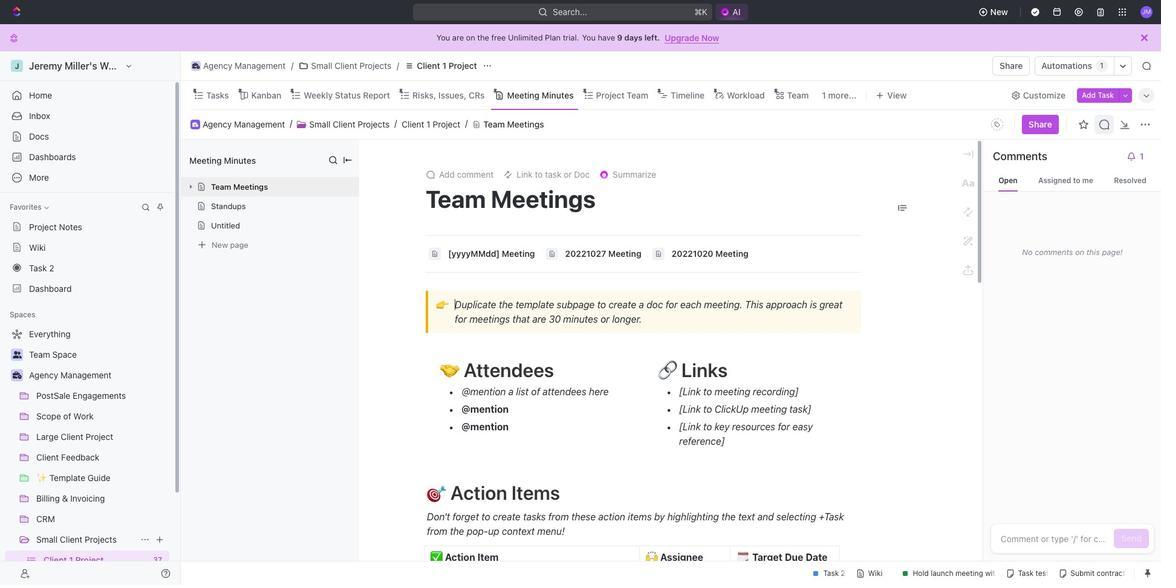 Task type: vqa. For each thing, say whether or not it's contained in the screenshot.
ADD TASK
yes



Task type: describe. For each thing, give the bounding box(es) containing it.
kanban link
[[249, 87, 282, 104]]

tree inside sidebar navigation
[[5, 325, 169, 586]]

resolved
[[1115, 176, 1147, 185]]

j
[[15, 61, 19, 70]]

template
[[516, 300, 555, 310]]

home link
[[5, 86, 169, 105]]

timeline
[[671, 90, 705, 100]]

0 horizontal spatial for
[[455, 314, 467, 325]]

client feedback link
[[36, 448, 167, 468]]

a inside duplicate the template subpage to create a doc for each meeting. this approach is great for meetings that are 30 minutes or longer.
[[639, 300, 644, 310]]

0 vertical spatial client 1 project
[[417, 61, 477, 71]]

billing & invoicing link
[[36, 490, 167, 509]]

or inside duplicate the template subpage to create a doc for each meeting. this approach is great for meetings that are 30 minutes or longer.
[[601, 314, 610, 325]]

20221020 meeting
[[672, 249, 749, 259]]

sidebar navigation
[[0, 51, 183, 586]]

duplicate
[[455, 300, 497, 310]]

add for add subpage
[[795, 267, 809, 277]]

0 vertical spatial small client projects link
[[296, 59, 395, 73]]

0 vertical spatial management
[[235, 61, 286, 71]]

team down crs
[[484, 119, 505, 129]]

context
[[502, 526, 535, 537]]

wiki link
[[5, 238, 169, 257]]

task
[[545, 169, 562, 180]]

to for assigned to me
[[1074, 176, 1081, 185]]

client down weekly status report link at the top
[[333, 119, 356, 129]]

client 1 project inside tree
[[44, 555, 104, 566]]

to inside don't forget to create tasks from these action items by highlighting the text and selecting +task from the pop-up context menu!
[[482, 512, 491, 523]]

menu!
[[538, 526, 565, 537]]

ai
[[733, 7, 741, 17]]

agency for agency management link to the bottom
[[29, 370, 58, 381]]

status
[[335, 90, 361, 100]]

client up client feedback
[[61, 432, 83, 442]]

[link for [link to key resources for easy reference]
[[680, 422, 701, 433]]

0 vertical spatial meeting
[[715, 387, 751, 398]]

everything link
[[5, 325, 167, 344]]

1 horizontal spatial minutes
[[542, 90, 574, 100]]

are inside duplicate the template subpage to create a doc for each meeting. this approach is great for meetings that are 30 minutes or longer.
[[533, 314, 547, 325]]

assigned
[[1039, 176, 1072, 185]]

project notes
[[29, 222, 82, 232]]

large client project link
[[36, 428, 167, 447]]

‎task 2
[[29, 263, 54, 273]]

small client projects inside tree
[[36, 535, 117, 545]]

me
[[1083, 176, 1094, 185]]

longer.
[[613, 314, 642, 325]]

link
[[517, 169, 533, 180]]

item
[[478, 552, 499, 563]]

meetings down the meeting minutes link
[[507, 119, 544, 129]]

add subpage button
[[781, 265, 847, 280]]

create inside duplicate the template subpage to create a doc for each meeting. this approach is great for meetings that are 30 minutes or longer.
[[609, 300, 637, 310]]

jm
[[1143, 8, 1152, 15]]

1 vertical spatial share
[[1029, 119, 1053, 129]]

docs link
[[5, 127, 169, 146]]

left.
[[645, 33, 660, 42]]

no
[[1023, 247, 1033, 257]]

don't
[[427, 512, 450, 523]]

1 vertical spatial minutes
[[224, 155, 256, 165]]

these
[[572, 512, 596, 523]]

to inside duplicate the template subpage to create a doc for each meeting. this approach is great for meetings that are 30 minutes or longer.
[[598, 300, 606, 310]]

spaces
[[10, 310, 35, 319]]

subpage
[[557, 300, 595, 310]]

add for add task
[[1083, 90, 1097, 100]]

9
[[618, 33, 623, 42]]

small inside tree
[[36, 535, 58, 545]]

1 down risks,
[[427, 119, 431, 129]]

upgrade
[[665, 32, 700, 43]]

new button
[[974, 2, 1016, 22]]

jeremy
[[29, 61, 62, 71]]

crm link
[[36, 510, 167, 529]]

risks,
[[413, 90, 436, 100]]

subpage
[[811, 267, 842, 277]]

wiki
[[29, 242, 46, 253]]

meeting for [yyyymmdd] meeting
[[502, 249, 535, 259]]

1 inside tree
[[69, 555, 73, 566]]

the left text
[[722, 512, 736, 523]]

comment
[[457, 169, 494, 180]]

project team
[[596, 90, 649, 100]]

by
[[655, 512, 665, 523]]

more button
[[5, 168, 169, 188]]

client up risks,
[[417, 61, 440, 71]]

link to task or doc button
[[499, 166, 595, 183]]

action for item
[[445, 552, 475, 563]]

team meetings down link
[[426, 185, 596, 213]]

kanban
[[251, 90, 282, 100]]

risks, issues, crs link
[[410, 87, 485, 104]]

issues,
[[439, 90, 467, 100]]

1 you from the left
[[437, 33, 450, 42]]

3 @mention from the top
[[462, 422, 509, 433]]

1 vertical spatial agency management
[[203, 119, 285, 129]]

project down the crm link
[[75, 555, 104, 566]]

report
[[363, 90, 390, 100]]

on for you are on the free unlimited plan trial. you have 9 days left. upgrade now
[[466, 33, 475, 42]]

new for new
[[991, 7, 1009, 17]]

approach
[[766, 300, 808, 310]]

0 vertical spatial client 1 project link
[[402, 59, 480, 73]]

1 inside 1 more... dropdown button
[[823, 90, 826, 100]]

meetings down link to task or doc dropdown button
[[491, 185, 596, 213]]

1 horizontal spatial meeting minutes
[[507, 90, 574, 100]]

action
[[599, 512, 626, 523]]

37
[[153, 556, 162, 565]]

client down crm
[[44, 555, 67, 566]]

to for [link to meeting recording]
[[704, 387, 712, 398]]

untitled
[[211, 221, 240, 231]]

upgrade now link
[[665, 32, 720, 43]]

postsale engagements link
[[36, 387, 167, 406]]

to for link to task or doc
[[535, 169, 543, 180]]

favorites button
[[5, 200, 54, 215]]

0 vertical spatial agency management link
[[188, 59, 289, 73]]

create inside don't forget to create tasks from these action items by highlighting the text and selecting +task from the pop-up context menu!
[[493, 512, 521, 523]]

project down risks, issues, crs link in the top of the page
[[433, 119, 461, 129]]

weekly status report link
[[302, 87, 390, 104]]

✨ template guide link
[[36, 469, 167, 488]]

1 vertical spatial business time image
[[192, 122, 198, 127]]

0 vertical spatial dropdown menu image
[[988, 115, 1007, 134]]

✨ template guide
[[36, 473, 111, 483]]

20221020
[[672, 249, 714, 259]]

0 vertical spatial small
[[311, 61, 333, 71]]

docs
[[29, 131, 49, 142]]

1 up the risks, issues, crs
[[443, 61, 447, 71]]

pop-
[[467, 526, 488, 537]]

search...
[[553, 7, 588, 17]]

home
[[29, 90, 52, 100]]

client down large on the left bottom
[[36, 453, 59, 463]]

add subpage
[[795, 267, 842, 277]]

new for new page
[[212, 240, 228, 250]]

0 vertical spatial agency
[[203, 61, 233, 71]]

feedback
[[61, 453, 99, 463]]

template
[[49, 473, 85, 483]]

crs
[[469, 90, 485, 100]]

date
[[806, 552, 828, 563]]

timeline link
[[669, 87, 705, 104]]

engagements
[[73, 391, 126, 401]]

[link for [link to clickup meeting task]
[[680, 404, 701, 415]]

project up issues,
[[449, 61, 477, 71]]

1 vertical spatial dropdown menu image
[[898, 203, 909, 214]]

team meetings up standups
[[211, 182, 268, 192]]

jeremy miller's workspace
[[29, 61, 150, 71]]

2 you from the left
[[582, 33, 596, 42]]

this
[[745, 300, 764, 310]]

the inside duplicate the template subpage to create a doc for each meeting. this approach is great for meetings that are 30 minutes or longer.
[[499, 300, 513, 310]]

unlimited
[[508, 33, 543, 42]]

or inside dropdown button
[[564, 169, 572, 180]]

meeting for 20221020 meeting
[[716, 249, 749, 259]]

client down risks,
[[402, 119, 425, 129]]

comments
[[994, 150, 1048, 163]]

customize
[[1024, 90, 1066, 100]]

the inside you are on the free unlimited plan trial. you have 9 days left. upgrade now
[[478, 33, 489, 42]]



Task type: locate. For each thing, give the bounding box(es) containing it.
add comment
[[439, 169, 494, 180]]

0 vertical spatial agency management
[[203, 61, 286, 71]]

team left 1 more...
[[788, 90, 809, 100]]

0 horizontal spatial meeting
[[715, 387, 751, 398]]

meeting up standups
[[189, 155, 222, 165]]

reference]
[[680, 436, 725, 447]]

open
[[999, 176, 1018, 185]]

1 up add task
[[1101, 61, 1104, 70]]

agency for middle agency management link
[[203, 119, 232, 129]]

20221027
[[565, 249, 607, 259]]

0 vertical spatial meeting minutes
[[507, 90, 574, 100]]

small client projects link down weekly status report link at the top
[[309, 119, 390, 130]]

1 vertical spatial projects
[[358, 119, 390, 129]]

workspace
[[100, 61, 150, 71]]

send button
[[1115, 529, 1150, 549]]

0 horizontal spatial a
[[509, 387, 514, 398]]

tasks
[[523, 512, 546, 523]]

2 vertical spatial client 1 project link
[[44, 551, 148, 571]]

2 vertical spatial management
[[61, 370, 112, 381]]

0 vertical spatial minutes
[[542, 90, 574, 100]]

agency down team space
[[29, 370, 58, 381]]

or left doc
[[564, 169, 572, 180]]

forget
[[453, 512, 479, 523]]

client up weekly status report
[[335, 61, 357, 71]]

are left free
[[453, 33, 464, 42]]

due
[[785, 552, 804, 563]]

1 horizontal spatial from
[[549, 512, 569, 523]]

the up that
[[499, 300, 513, 310]]

1 / from the left
[[291, 61, 294, 71]]

1 vertical spatial meeting
[[752, 404, 787, 415]]

project down scope of work link
[[86, 432, 113, 442]]

projects inside tree
[[85, 535, 117, 545]]

2 [link from the top
[[680, 404, 701, 415]]

notes
[[59, 222, 82, 232]]

1 vertical spatial client 1 project
[[402, 119, 461, 129]]

client feedback
[[36, 453, 99, 463]]

team meetings down the meeting minutes link
[[484, 119, 544, 129]]

list
[[516, 387, 529, 398]]

business time image
[[12, 372, 21, 379]]

0 horizontal spatial or
[[564, 169, 572, 180]]

agency inside tree
[[29, 370, 58, 381]]

scope of work link
[[36, 407, 167, 427]]

tree containing everything
[[5, 325, 169, 586]]

to for [link to key resources for easy reference]
[[704, 422, 712, 433]]

agency management link up engagements
[[29, 366, 167, 385]]

highlighting
[[668, 512, 719, 523]]

management for agency management link to the bottom
[[61, 370, 112, 381]]

new up share button
[[991, 7, 1009, 17]]

2 @mention from the top
[[462, 404, 509, 415]]

add inside button
[[795, 267, 809, 277]]

recording]
[[753, 387, 799, 398]]

0 horizontal spatial dropdown menu image
[[898, 203, 909, 214]]

meeting up clickup
[[715, 387, 751, 398]]

1 horizontal spatial on
[[1076, 247, 1085, 257]]

to right link
[[535, 169, 543, 180]]

a left list
[[509, 387, 514, 398]]

🗓 target due date
[[737, 552, 828, 563]]

items
[[628, 512, 652, 523]]

agency management inside sidebar navigation
[[29, 370, 112, 381]]

1 horizontal spatial meeting
[[752, 404, 787, 415]]

crm
[[36, 514, 55, 525]]

to left me
[[1074, 176, 1081, 185]]

minutes down plan
[[542, 90, 574, 100]]

0 horizontal spatial new
[[212, 240, 228, 250]]

everything
[[29, 329, 71, 339]]

2 vertical spatial for
[[778, 422, 791, 433]]

0 vertical spatial action
[[451, 482, 508, 505]]

0 horizontal spatial /
[[291, 61, 294, 71]]

share up customize button
[[1000, 61, 1023, 71]]

meeting right crs
[[507, 90, 540, 100]]

large
[[36, 432, 58, 442]]

are inside you are on the free unlimited plan trial. you have 9 days left. upgrade now
[[453, 33, 464, 42]]

[link to key resources for easy reference]
[[680, 422, 816, 447]]

or
[[564, 169, 572, 180], [601, 314, 610, 325]]

on left free
[[466, 33, 475, 42]]

0 vertical spatial on
[[466, 33, 475, 42]]

2 vertical spatial agency management
[[29, 370, 112, 381]]

1 vertical spatial small client projects link
[[309, 119, 390, 130]]

meeting right 20221020
[[716, 249, 749, 259]]

project down have
[[596, 90, 625, 100]]

management up kanban
[[235, 61, 286, 71]]

0 vertical spatial for
[[666, 300, 678, 310]]

🎯 action items
[[427, 482, 560, 505]]

0 vertical spatial [link
[[680, 387, 701, 398]]

projects down report
[[358, 119, 390, 129]]

1 [link from the top
[[680, 387, 701, 398]]

2 vertical spatial small
[[36, 535, 58, 545]]

0 vertical spatial @mention
[[462, 387, 506, 398]]

add task button
[[1078, 88, 1119, 103]]

meeting inside button
[[502, 249, 535, 259]]

2 vertical spatial small client projects
[[36, 535, 117, 545]]

minutes
[[563, 314, 598, 325]]

management inside tree
[[61, 370, 112, 381]]

meeting right 20221027 in the top of the page
[[609, 249, 642, 259]]

✨
[[36, 473, 47, 483]]

team space
[[29, 350, 77, 360]]

to inside [link to key resources for easy reference]
[[704, 422, 712, 433]]

1 vertical spatial from
[[427, 526, 448, 537]]

meeting
[[715, 387, 751, 398], [752, 404, 787, 415]]

1 vertical spatial on
[[1076, 247, 1085, 257]]

management down kanban link
[[234, 119, 285, 129]]

client
[[335, 61, 357, 71], [417, 61, 440, 71], [333, 119, 356, 129], [402, 119, 425, 129], [61, 432, 83, 442], [36, 453, 59, 463], [60, 535, 82, 545], [44, 555, 67, 566]]

client 1 project up the risks, issues, crs
[[417, 61, 477, 71]]

add left subpage
[[795, 267, 809, 277]]

small client projects down the crm link
[[36, 535, 117, 545]]

0 horizontal spatial you
[[437, 33, 450, 42]]

2 horizontal spatial add
[[1083, 90, 1097, 100]]

the left free
[[478, 33, 489, 42]]

more
[[29, 172, 49, 183]]

workload
[[727, 90, 765, 100]]

1 @mention from the top
[[462, 387, 506, 398]]

attendees
[[464, 359, 554, 382]]

agency management down kanban link
[[203, 119, 285, 129]]

add for add comment
[[439, 169, 455, 180]]

or left longer.
[[601, 314, 610, 325]]

action right ✅
[[445, 552, 475, 563]]

agency down 'tasks' link
[[203, 119, 232, 129]]

agency management link up tasks on the left of page
[[188, 59, 289, 73]]

1 vertical spatial @mention
[[462, 404, 509, 415]]

2 vertical spatial small client projects link
[[36, 531, 136, 550]]

0 vertical spatial a
[[639, 300, 644, 310]]

1 horizontal spatial /
[[397, 61, 400, 71]]

don't forget to create tasks from these action items by highlighting the text and selecting +task from the pop-up context menu!
[[427, 512, 847, 537]]

to up minutes in the bottom of the page
[[598, 300, 606, 310]]

0 vertical spatial small client projects
[[311, 61, 392, 71]]

1 vertical spatial for
[[455, 314, 467, 325]]

30
[[549, 314, 561, 325]]

on inside you are on the free unlimited plan trial. you have 9 days left. upgrade now
[[466, 33, 475, 42]]

2 vertical spatial @mention
[[462, 422, 509, 433]]

0 horizontal spatial create
[[493, 512, 521, 523]]

1 vertical spatial create
[[493, 512, 521, 523]]

[link for [link to meeting recording]
[[680, 387, 701, 398]]

of inside tree
[[63, 411, 71, 422]]

now
[[702, 32, 720, 43]]

1 inside 1 "dropdown button"
[[1140, 151, 1144, 162]]

dashboard link
[[5, 279, 169, 298]]

0 horizontal spatial are
[[453, 33, 464, 42]]

1 button
[[1122, 147, 1153, 166]]

✅
[[431, 552, 443, 563]]

2 vertical spatial projects
[[85, 535, 117, 545]]

to inside dropdown button
[[535, 169, 543, 180]]

1 left more...
[[823, 90, 826, 100]]

and
[[758, 512, 774, 523]]

1 vertical spatial new
[[212, 240, 228, 250]]

1 vertical spatial add
[[439, 169, 455, 180]]

0 vertical spatial of
[[531, 387, 540, 398]]

to for [link to clickup meeting task]
[[704, 404, 712, 415]]

0 horizontal spatial minutes
[[224, 155, 256, 165]]

1 vertical spatial or
[[601, 314, 610, 325]]

jeremy miller's workspace, , element
[[11, 60, 23, 72]]

0 vertical spatial share
[[1000, 61, 1023, 71]]

client 1 project down the crm link
[[44, 555, 104, 566]]

1 horizontal spatial a
[[639, 300, 644, 310]]

🤝 attendees
[[441, 359, 554, 382]]

management for middle agency management link
[[234, 119, 285, 129]]

small down the weekly at left top
[[309, 119, 331, 129]]

action up forget
[[451, 482, 508, 505]]

up
[[488, 526, 500, 537]]

minutes up standups
[[224, 155, 256, 165]]

attendees
[[543, 387, 587, 398]]

3 [link from the top
[[680, 422, 701, 433]]

client 1 project link down risks,
[[402, 119, 461, 130]]

small down crm
[[36, 535, 58, 545]]

agency up tasks on the left of page
[[203, 61, 233, 71]]

meeting minutes down plan
[[507, 90, 574, 100]]

1 horizontal spatial add
[[795, 267, 809, 277]]

action for items
[[451, 482, 508, 505]]

meetings up standups
[[233, 182, 268, 192]]

2 vertical spatial agency management link
[[29, 366, 167, 385]]

🙌 assignee
[[646, 552, 704, 563]]

0 vertical spatial are
[[453, 33, 464, 42]]

1 horizontal spatial of
[[531, 387, 540, 398]]

add inside button
[[1083, 90, 1097, 100]]

team left timeline link
[[627, 90, 649, 100]]

1 vertical spatial are
[[533, 314, 547, 325]]

[link to meeting recording]
[[680, 387, 799, 398]]

1 vertical spatial [link
[[680, 404, 701, 415]]

small client projects link inside tree
[[36, 531, 136, 550]]

⌘k
[[695, 7, 708, 17]]

small client projects link down the crm link
[[36, 531, 136, 550]]

business time image inside agency management link
[[192, 63, 200, 69]]

[link to clickup meeting task]
[[680, 404, 812, 415]]

1 horizontal spatial new
[[991, 7, 1009, 17]]

business time image
[[192, 63, 200, 69], [192, 122, 198, 127]]

for down duplicate
[[455, 314, 467, 325]]

meeting.
[[704, 300, 743, 310]]

doc
[[574, 169, 590, 180]]

2 vertical spatial add
[[795, 267, 809, 277]]

2 vertical spatial agency
[[29, 370, 58, 381]]

share down customize button
[[1029, 119, 1053, 129]]

for right doc
[[666, 300, 678, 310]]

agency management down space
[[29, 370, 112, 381]]

0 vertical spatial add
[[1083, 90, 1097, 100]]

0 horizontal spatial meeting minutes
[[189, 155, 256, 165]]

create up context
[[493, 512, 521, 523]]

0 vertical spatial projects
[[360, 61, 392, 71]]

2 horizontal spatial for
[[778, 422, 791, 433]]

meeting for 20221027 meeting
[[609, 249, 642, 259]]

1 vertical spatial action
[[445, 552, 475, 563]]

add left comment
[[439, 169, 455, 180]]

team up standups
[[211, 182, 231, 192]]

to up the up
[[482, 512, 491, 523]]

1 vertical spatial meeting minutes
[[189, 155, 256, 165]]

view button
[[872, 87, 911, 104]]

agency
[[203, 61, 233, 71], [203, 119, 232, 129], [29, 370, 58, 381]]

0 horizontal spatial on
[[466, 33, 475, 42]]

weekly status report
[[304, 90, 390, 100]]

management up postsale engagements
[[61, 370, 112, 381]]

team meetings
[[484, 119, 544, 129], [211, 182, 268, 192], [426, 185, 596, 213]]

selecting
[[777, 512, 817, 523]]

links
[[682, 359, 728, 382]]

jm button
[[1138, 2, 1157, 22]]

meeting
[[507, 90, 540, 100], [189, 155, 222, 165], [502, 249, 535, 259], [609, 249, 642, 259], [716, 249, 749, 259]]

0 vertical spatial new
[[991, 7, 1009, 17]]

small up the weekly at left top
[[311, 61, 333, 71]]

agency management up kanban link
[[203, 61, 286, 71]]

dashboards
[[29, 152, 76, 162]]

of right list
[[531, 387, 540, 398]]

0 vertical spatial from
[[549, 512, 569, 523]]

1 horizontal spatial dropdown menu image
[[988, 115, 1007, 134]]

1 vertical spatial small
[[309, 119, 331, 129]]

small client projects link
[[296, 59, 395, 73], [309, 119, 390, 130], [36, 531, 136, 550]]

team down add comment
[[426, 185, 486, 213]]

share inside share button
[[1000, 61, 1023, 71]]

inbox
[[29, 111, 50, 121]]

0 vertical spatial business time image
[[192, 63, 200, 69]]

the down forget
[[450, 526, 464, 537]]

are down template
[[533, 314, 547, 325]]

client down the crm link
[[60, 535, 82, 545]]

1 vertical spatial client 1 project link
[[402, 119, 461, 130]]

1 down the crm link
[[69, 555, 73, 566]]

0 horizontal spatial of
[[63, 411, 71, 422]]

to left clickup
[[704, 404, 712, 415]]

✅ action item
[[431, 552, 499, 563]]

small client projects down weekly status report link at the top
[[309, 119, 390, 129]]

team space link
[[29, 346, 167, 365]]

dashboards link
[[5, 148, 169, 167]]

1 horizontal spatial share
[[1029, 119, 1053, 129]]

meetings
[[470, 314, 510, 325]]

1 horizontal spatial or
[[601, 314, 610, 325]]

[yyyymmdd]
[[448, 249, 500, 259]]

1 horizontal spatial are
[[533, 314, 547, 325]]

0 vertical spatial or
[[564, 169, 572, 180]]

2 / from the left
[[397, 61, 400, 71]]

large client project
[[36, 432, 113, 442]]

tree
[[5, 325, 169, 586]]

20221027 meeting
[[565, 249, 642, 259]]

add task
[[1083, 90, 1115, 100]]

no comments on this page!
[[1023, 247, 1123, 257]]

work
[[73, 411, 94, 422]]

1 vertical spatial management
[[234, 119, 285, 129]]

send
[[1122, 534, 1142, 544]]

[yyyymmdd] meeting button
[[426, 246, 543, 263]]

🎯
[[427, 482, 447, 505]]

from up menu!
[[549, 512, 569, 523]]

view button
[[872, 81, 911, 110]]

small client projects up the 'status'
[[311, 61, 392, 71]]

project up wiki on the top left of the page
[[29, 222, 57, 232]]

meeting down recording]
[[752, 404, 787, 415]]

postsale engagements
[[36, 391, 126, 401]]

miller's
[[65, 61, 97, 71]]

each
[[681, 300, 702, 310]]

projects down the crm link
[[85, 535, 117, 545]]

client 1 project link up the risks, issues, crs
[[402, 59, 480, 73]]

for inside [link to key resources for easy reference]
[[778, 422, 791, 433]]

a left doc
[[639, 300, 644, 310]]

to down links
[[704, 387, 712, 398]]

space
[[52, 350, 77, 360]]

of left work
[[63, 411, 71, 422]]

0 horizontal spatial share
[[1000, 61, 1023, 71]]

1 up resolved
[[1140, 151, 1144, 162]]

for left easy
[[778, 422, 791, 433]]

agency management link down kanban link
[[203, 119, 285, 130]]

[link
[[680, 387, 701, 398], [680, 404, 701, 415], [680, 422, 701, 433]]

projects up report
[[360, 61, 392, 71]]

@mention a list of attendees here
[[462, 387, 609, 398]]

0 vertical spatial create
[[609, 300, 637, 310]]

assigned to me
[[1039, 176, 1094, 185]]

on for no comments on this page!
[[1076, 247, 1085, 257]]

to left key
[[704, 422, 712, 433]]

1 vertical spatial small client projects
[[309, 119, 390, 129]]

1 vertical spatial agency management link
[[203, 119, 285, 130]]

1 horizontal spatial create
[[609, 300, 637, 310]]

[link inside [link to key resources for easy reference]
[[680, 422, 701, 433]]

meeting right [yyyymmdd]
[[502, 249, 535, 259]]

user group image
[[12, 352, 21, 359]]

small client projects link up weekly status report
[[296, 59, 395, 73]]

2 vertical spatial client 1 project
[[44, 555, 104, 566]]

meeting minutes up standups
[[189, 155, 256, 165]]

client 1 project link down the crm link
[[44, 551, 148, 571]]

1 horizontal spatial for
[[666, 300, 678, 310]]

client 1 project down risks,
[[402, 119, 461, 129]]

you left free
[[437, 33, 450, 42]]

new inside button
[[991, 7, 1009, 17]]

dropdown menu image
[[988, 115, 1007, 134], [898, 203, 909, 214]]

team inside tree
[[29, 350, 50, 360]]



